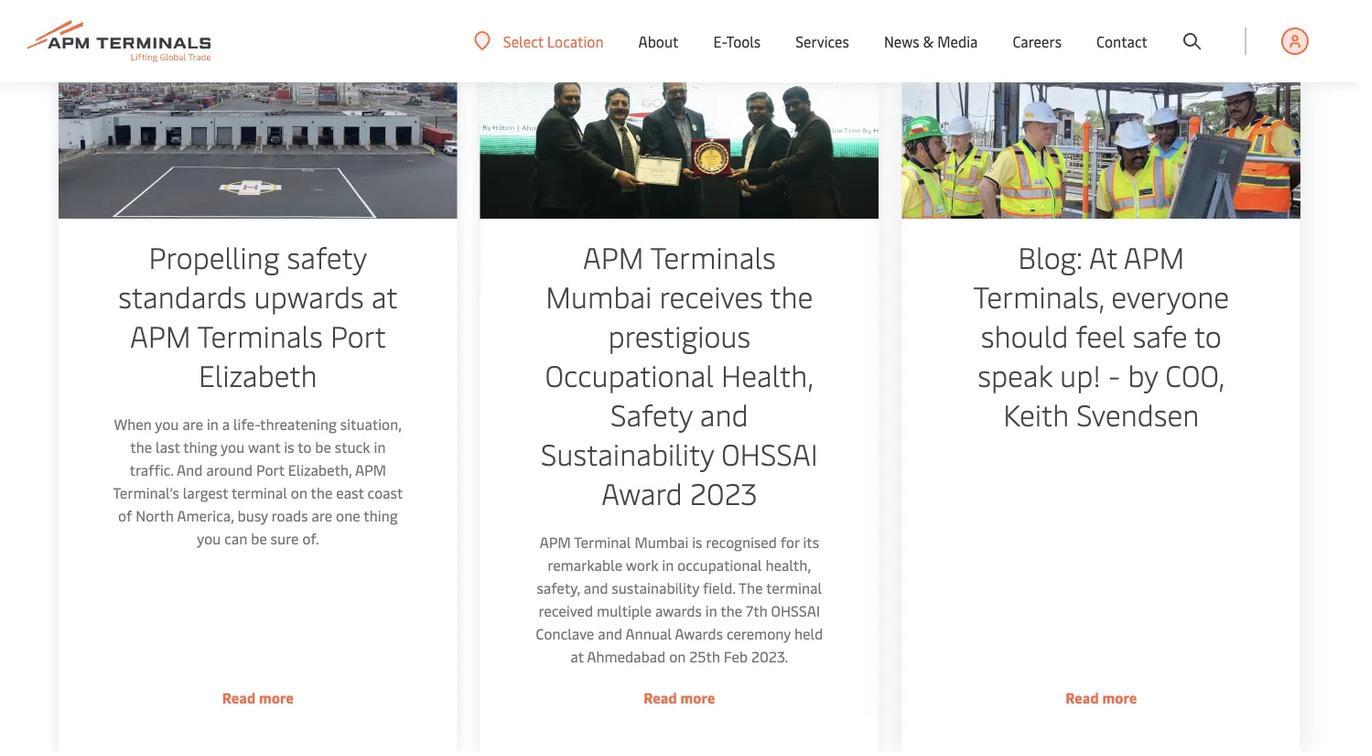 Task type: vqa. For each thing, say whether or not it's contained in the screenshot.
Terminals,
yes



Task type: locate. For each thing, give the bounding box(es) containing it.
1 vertical spatial ohssai
[[771, 601, 820, 621]]

on up roads
[[291, 483, 307, 503]]

at inside apm terminal mumbai is recognised for its remarkable work in occupational health, safety, and sustainability field. the terminal received multiple awards in the 7th ohssai conclave and annual awards ceremony held at ahmedabad on 25th feb 2023.
[[571, 647, 584, 666]]

1 read more from the left
[[222, 688, 294, 708]]

is inside apm terminal mumbai is recognised for its remarkable work in occupational health, safety, and sustainability field. the terminal received multiple awards in the 7th ohssai conclave and annual awards ceremony held at ahmedabad on 25th feb 2023.
[[692, 532, 703, 552]]

ohssai
[[722, 434, 818, 473], [771, 601, 820, 621]]

propelling
[[149, 237, 280, 276]]

last
[[156, 437, 180, 457]]

thing up and on the left bottom
[[183, 437, 217, 457]]

careers button
[[1013, 0, 1062, 82]]

terminals inside propelling safety standards upwards at apm terminals port elizabeth
[[197, 316, 323, 355]]

be up elizabeth, on the left bottom
[[315, 437, 331, 457]]

1 horizontal spatial read
[[644, 688, 677, 708]]

and right safety on the bottom of page
[[700, 395, 749, 434]]

is
[[284, 437, 294, 457], [692, 532, 703, 552]]

apm inside propelling safety standards upwards at apm terminals port elizabeth
[[130, 316, 191, 355]]

0 horizontal spatial more
[[259, 688, 294, 708]]

0 vertical spatial thing
[[183, 437, 217, 457]]

2 read more from the left
[[644, 688, 715, 708]]

1 vertical spatial is
[[692, 532, 703, 552]]

sustainability
[[612, 578, 700, 598]]

1 horizontal spatial thing
[[364, 506, 398, 525]]

when you are in a life-threatening situation, the last thing you want is to be stuck in traffic. and around port elizabeth, apm terminal's largest terminal on the east coast of north america, busy roads are one thing you can be sure of.
[[113, 414, 403, 548]]

port down "want"
[[256, 460, 285, 480]]

3 read from the left
[[1066, 688, 1099, 708]]

work
[[626, 555, 659, 575]]

to down threatening
[[298, 437, 312, 457]]

0 vertical spatial mumbai
[[546, 276, 652, 316]]

1 more from the left
[[259, 688, 294, 708]]

0 vertical spatial to
[[1194, 316, 1222, 355]]

port down safety
[[330, 316, 386, 355]]

0 horizontal spatial terminal
[[231, 483, 287, 503]]

0 horizontal spatial port
[[256, 460, 285, 480]]

the down when
[[130, 437, 152, 457]]

0 vertical spatial terminal
[[231, 483, 287, 503]]

upwards
[[254, 276, 364, 316]]

sustainability
[[541, 434, 714, 473]]

1 horizontal spatial are
[[312, 506, 332, 525]]

0 vertical spatial at
[[372, 276, 398, 316]]

held
[[795, 624, 823, 644]]

thing
[[183, 437, 217, 457], [364, 506, 398, 525]]

terminal
[[231, 483, 287, 503], [766, 578, 822, 598]]

of.
[[302, 529, 319, 548]]

safety,
[[537, 578, 580, 598]]

in down situation,
[[374, 437, 386, 457]]

0 horizontal spatial thing
[[183, 437, 217, 457]]

mumbai inside apm terminal mumbai is recognised for its remarkable work in occupational health, safety, and sustainability field. the terminal received multiple awards in the 7th ohssai conclave and annual awards ceremony held at ahmedabad on 25th feb 2023.
[[635, 532, 689, 552]]

0 horizontal spatial at
[[372, 276, 398, 316]]

1 horizontal spatial is
[[692, 532, 703, 552]]

0 horizontal spatial is
[[284, 437, 294, 457]]

0 vertical spatial on
[[291, 483, 307, 503]]

in right work
[[662, 555, 674, 575]]

1 horizontal spatial read more
[[644, 688, 715, 708]]

0 vertical spatial port
[[330, 316, 386, 355]]

the down elizabeth, on the left bottom
[[311, 483, 333, 503]]

ohssai up held
[[771, 601, 820, 621]]

read
[[222, 688, 256, 708], [644, 688, 677, 708], [1066, 688, 1099, 708]]

you
[[155, 414, 179, 434], [221, 437, 245, 457], [197, 529, 221, 548]]

0 vertical spatial is
[[284, 437, 294, 457]]

be right can
[[251, 529, 267, 548]]

traffic.
[[130, 460, 174, 480]]

and
[[700, 395, 749, 434], [584, 578, 608, 598], [598, 624, 623, 644]]

more
[[259, 688, 294, 708], [681, 688, 715, 708], [1102, 688, 1137, 708]]

field.
[[703, 578, 736, 598]]

2023
[[690, 473, 758, 513]]

1 vertical spatial mumbai
[[635, 532, 689, 552]]

feb
[[724, 647, 748, 666]]

health,
[[722, 355, 814, 395]]

keith
[[1003, 395, 1069, 434]]

the
[[739, 578, 763, 598]]

0 horizontal spatial on
[[291, 483, 307, 503]]

around
[[206, 460, 253, 480]]

mumbai up work
[[635, 532, 689, 552]]

the inside apm terminal mumbai is recognised for its remarkable work in occupational health, safety, and sustainability field. the terminal received multiple awards in the 7th ohssai conclave and annual awards ceremony held at ahmedabad on 25th feb 2023.
[[721, 601, 743, 621]]

its
[[803, 532, 819, 552]]

3 read more from the left
[[1066, 688, 1137, 708]]

1 vertical spatial terminal
[[766, 578, 822, 598]]

25th
[[690, 647, 720, 666]]

2 more from the left
[[681, 688, 715, 708]]

remarkable
[[548, 555, 623, 575]]

the left 7th
[[721, 601, 743, 621]]

2 horizontal spatial read
[[1066, 688, 1099, 708]]

1 vertical spatial at
[[571, 647, 584, 666]]

read for propelling safety standards upwards at apm terminals port elizabeth
[[222, 688, 256, 708]]

apm inside apm terminals mumbai receives the prestigious occupational health, safety and sustainability ohssai award 2023
[[583, 237, 644, 276]]

select location
[[503, 31, 604, 51]]

terminals,
[[973, 276, 1104, 316]]

2 horizontal spatial read more
[[1066, 688, 1137, 708]]

0 vertical spatial and
[[700, 395, 749, 434]]

situation,
[[340, 414, 402, 434]]

read more for propelling safety standards upwards at apm terminals port elizabeth
[[222, 688, 294, 708]]

feel
[[1076, 316, 1125, 355]]

1 vertical spatial are
[[312, 506, 332, 525]]

1 read from the left
[[222, 688, 256, 708]]

at down conclave
[[571, 647, 584, 666]]

1 horizontal spatial to
[[1194, 316, 1222, 355]]

is down threatening
[[284, 437, 294, 457]]

on inside apm terminal mumbai is recognised for its remarkable work in occupational health, safety, and sustainability field. the terminal received multiple awards in the 7th ohssai conclave and annual awards ceremony held at ahmedabad on 25th feb 2023.
[[670, 647, 686, 666]]

propelling safety standards upwards at apm terminals port elizabeth
[[118, 237, 398, 395]]

ceremony
[[727, 624, 791, 644]]

mumbai
[[546, 276, 652, 316], [635, 532, 689, 552]]

1 vertical spatial on
[[670, 647, 686, 666]]

mumbai inside apm terminals mumbai receives the prestigious occupational health, safety and sustainability ohssai award 2023
[[546, 276, 652, 316]]

north
[[136, 506, 174, 525]]

one
[[336, 506, 360, 525]]

in
[[207, 414, 219, 434], [374, 437, 386, 457], [662, 555, 674, 575], [706, 601, 718, 621]]

at
[[1089, 237, 1117, 276]]

terminals up prestigious
[[651, 237, 776, 276]]

mumbai up occupational
[[546, 276, 652, 316]]

2 vertical spatial and
[[598, 624, 623, 644]]

news & media
[[884, 31, 978, 51]]

largest
[[183, 483, 228, 503]]

0 vertical spatial you
[[155, 414, 179, 434]]

sure
[[271, 529, 299, 548]]

and down the multiple on the bottom left of the page
[[598, 624, 623, 644]]

1 horizontal spatial on
[[670, 647, 686, 666]]

should
[[981, 316, 1069, 355]]

0 horizontal spatial are
[[182, 414, 203, 434]]

ohssai down "health,"
[[722, 434, 818, 473]]

0 horizontal spatial be
[[251, 529, 267, 548]]

0 vertical spatial ohssai
[[722, 434, 818, 473]]

1 vertical spatial port
[[256, 460, 285, 480]]

more for propelling safety standards upwards at apm terminals port elizabeth
[[259, 688, 294, 708]]

and down remarkable
[[584, 578, 608, 598]]

for
[[781, 532, 800, 552]]

on
[[291, 483, 307, 503], [670, 647, 686, 666]]

port inside the when you are in a life-threatening situation, the last thing you want is to be stuck in traffic. and around port elizabeth, apm terminal's largest terminal on the east coast of north america, busy roads are one thing you can be sure of.
[[256, 460, 285, 480]]

0 horizontal spatial terminals
[[197, 316, 323, 355]]

thing down coast
[[364, 506, 398, 525]]

at right safety
[[372, 276, 398, 316]]

0 vertical spatial terminals
[[651, 237, 776, 276]]

terminals up life-
[[197, 316, 323, 355]]

terminal down health,
[[766, 578, 822, 598]]

gemba safety walk keith svendsen image
[[902, 72, 1301, 219]]

speak
[[978, 355, 1053, 395]]

1 horizontal spatial be
[[315, 437, 331, 457]]

you down america,
[[197, 529, 221, 548]]

1 vertical spatial you
[[221, 437, 245, 457]]

1 vertical spatial terminals
[[197, 316, 323, 355]]

terminal
[[574, 532, 631, 552]]

1 vertical spatial thing
[[364, 506, 398, 525]]

terminals
[[651, 237, 776, 276], [197, 316, 323, 355]]

america,
[[177, 506, 234, 525]]

0 horizontal spatial read
[[222, 688, 256, 708]]

0 horizontal spatial read more
[[222, 688, 294, 708]]

awards
[[675, 624, 723, 644]]

location
[[547, 31, 604, 51]]

1 horizontal spatial port
[[330, 316, 386, 355]]

to inside blog: at apm terminals, everyone should feel safe to speak up! - by coo, keith svendsen
[[1194, 316, 1222, 355]]

2 horizontal spatial more
[[1102, 688, 1137, 708]]

read more
[[222, 688, 294, 708], [644, 688, 715, 708], [1066, 688, 1137, 708]]

the right receives
[[770, 276, 813, 316]]

stuck
[[335, 437, 370, 457]]

0 horizontal spatial to
[[298, 437, 312, 457]]

are left the a
[[182, 414, 203, 434]]

1 horizontal spatial terminal
[[766, 578, 822, 598]]

to right safe
[[1194, 316, 1222, 355]]

are
[[182, 414, 203, 434], [312, 506, 332, 525]]

svendsen
[[1076, 395, 1199, 434]]

2 read from the left
[[644, 688, 677, 708]]

at inside propelling safety standards upwards at apm terminals port elizabeth
[[372, 276, 398, 316]]

&
[[923, 31, 934, 51]]

on left 25th
[[670, 647, 686, 666]]

1 horizontal spatial more
[[681, 688, 715, 708]]

about button
[[639, 0, 679, 82]]

elizabeth
[[199, 355, 317, 395]]

you up last
[[155, 414, 179, 434]]

1 horizontal spatial at
[[571, 647, 584, 666]]

you up around
[[221, 437, 245, 457]]

mumbai for terminal
[[635, 532, 689, 552]]

1 horizontal spatial terminals
[[651, 237, 776, 276]]

read for apm terminals mumbai receives the prestigious occupational health, safety and sustainability ohssai award 2023
[[644, 688, 677, 708]]

is up 'occupational'
[[692, 532, 703, 552]]

terminal up busy at the bottom left
[[231, 483, 287, 503]]

are up of.
[[312, 506, 332, 525]]

1 vertical spatial to
[[298, 437, 312, 457]]

received
[[539, 601, 593, 621]]



Task type: describe. For each thing, give the bounding box(es) containing it.
by
[[1128, 355, 1158, 395]]

up!
[[1060, 355, 1101, 395]]

terminals inside apm terminals mumbai receives the prestigious occupational health, safety and sustainability ohssai award 2023
[[651, 237, 776, 276]]

blog: at apm terminals, everyone should feel safe to speak up! - by coo, keith svendsen
[[973, 237, 1229, 434]]

ohssai inside apm terminals mumbai receives the prestigious occupational health, safety and sustainability ohssai award 2023
[[722, 434, 818, 473]]

ohssai inside apm terminal mumbai is recognised for its remarkable work in occupational health, safety, and sustainability field. the terminal received multiple awards in the 7th ohssai conclave and annual awards ceremony held at ahmedabad on 25th feb 2023.
[[771, 601, 820, 621]]

want
[[248, 437, 280, 457]]

about
[[639, 31, 679, 51]]

e-
[[713, 31, 726, 51]]

terminal's
[[113, 483, 179, 503]]

on inside the when you are in a life-threatening situation, the last thing you want is to be stuck in traffic. and around port elizabeth, apm terminal's largest terminal on the east coast of north america, busy roads are one thing you can be sure of.
[[291, 483, 307, 503]]

in down field.
[[706, 601, 718, 621]]

health,
[[766, 555, 811, 575]]

terminal inside apm terminal mumbai is recognised for its remarkable work in occupational health, safety, and sustainability field. the terminal received multiple awards in the 7th ohssai conclave and annual awards ceremony held at ahmedabad on 25th feb 2023.
[[766, 578, 822, 598]]

read more for apm terminals mumbai receives the prestigious occupational health, safety and sustainability ohssai award 2023
[[644, 688, 715, 708]]

safety
[[287, 237, 367, 276]]

apm inside apm terminal mumbai is recognised for its remarkable work in occupational health, safety, and sustainability field. the terminal received multiple awards in the 7th ohssai conclave and annual awards ceremony held at ahmedabad on 25th feb 2023.
[[540, 532, 571, 552]]

elizabeth,
[[288, 460, 352, 480]]

more for apm terminals mumbai receives the prestigious occupational health, safety and sustainability ohssai award 2023
[[681, 688, 715, 708]]

ahmedabad
[[587, 647, 666, 666]]

is inside the when you are in a life-threatening situation, the last thing you want is to be stuck in traffic. and around port elizabeth, apm terminal's largest terminal on the east coast of north america, busy roads are one thing you can be sure of.
[[284, 437, 294, 457]]

can
[[224, 529, 247, 548]]

roads
[[272, 506, 308, 525]]

receives
[[660, 276, 764, 316]]

0 vertical spatial are
[[182, 414, 203, 434]]

select
[[503, 31, 544, 51]]

to inside the when you are in a life-threatening situation, the last thing you want is to be stuck in traffic. and around port elizabeth, apm terminal's largest terminal on the east coast of north america, busy roads are one thing you can be sure of.
[[298, 437, 312, 457]]

coo,
[[1165, 355, 1225, 395]]

everyone
[[1112, 276, 1229, 316]]

terminal inside the when you are in a life-threatening situation, the last thing you want is to be stuck in traffic. and around port elizabeth, apm terminal's largest terminal on the east coast of north america, busy roads are one thing you can be sure of.
[[231, 483, 287, 503]]

and
[[177, 460, 203, 480]]

port inside propelling safety standards upwards at apm terminals port elizabeth
[[330, 316, 386, 355]]

e-tools
[[713, 31, 761, 51]]

services
[[796, 31, 849, 51]]

e-tools button
[[713, 0, 761, 82]]

a
[[222, 414, 230, 434]]

safety
[[611, 395, 693, 434]]

occupational
[[545, 355, 714, 395]]

select location button
[[474, 31, 604, 51]]

blog:
[[1018, 237, 1083, 276]]

apm terminals mumbai receives the prestigious occupational health, safety and sustainability ohssai award 2023
[[541, 237, 818, 513]]

apm inside blog: at apm terminals, everyone should feel safe to speak up! - by coo, keith svendsen
[[1124, 237, 1185, 276]]

apm terminal mumbai is recognised for its remarkable work in occupational health, safety, and sustainability field. the terminal received multiple awards in the 7th ohssai conclave and annual awards ceremony held at ahmedabad on 25th feb 2023.
[[536, 532, 823, 666]]

recognised
[[706, 532, 777, 552]]

230116 pe helipad 1 image
[[59, 72, 457, 219]]

life-
[[233, 414, 260, 434]]

in left the a
[[207, 414, 219, 434]]

services button
[[796, 0, 849, 82]]

apm inside the when you are in a life-threatening situation, the last thing you want is to be stuck in traffic. and around port elizabeth, apm terminal's largest terminal on the east coast of north america, busy roads are one thing you can be sure of.
[[355, 460, 386, 480]]

0 vertical spatial be
[[315, 437, 331, 457]]

prestigious
[[608, 316, 751, 355]]

1 vertical spatial be
[[251, 529, 267, 548]]

3 more from the left
[[1102, 688, 1137, 708]]

img4151jpg image
[[480, 72, 879, 219]]

coast
[[368, 483, 403, 503]]

east
[[336, 483, 364, 503]]

-
[[1108, 355, 1121, 395]]

2023.
[[752, 647, 789, 666]]

when
[[114, 414, 152, 434]]

and inside apm terminals mumbai receives the prestigious occupational health, safety and sustainability ohssai award 2023
[[700, 395, 749, 434]]

threatening
[[260, 414, 337, 434]]

busy
[[238, 506, 268, 525]]

the inside apm terminals mumbai receives the prestigious occupational health, safety and sustainability ohssai award 2023
[[770, 276, 813, 316]]

careers
[[1013, 31, 1062, 51]]

award
[[602, 473, 683, 513]]

media
[[938, 31, 978, 51]]

safe
[[1133, 316, 1188, 355]]

conclave
[[536, 624, 595, 644]]

contact
[[1097, 31, 1148, 51]]

7th
[[746, 601, 768, 621]]

contact button
[[1097, 0, 1148, 82]]

news & media button
[[884, 0, 978, 82]]

mumbai for terminals
[[546, 276, 652, 316]]

multiple
[[597, 601, 652, 621]]

of
[[118, 506, 132, 525]]

news
[[884, 31, 920, 51]]

1 vertical spatial and
[[584, 578, 608, 598]]

occupational
[[678, 555, 762, 575]]

annual
[[626, 624, 672, 644]]

standards
[[118, 276, 247, 316]]

tools
[[726, 31, 761, 51]]

awards
[[656, 601, 702, 621]]

2 vertical spatial you
[[197, 529, 221, 548]]



